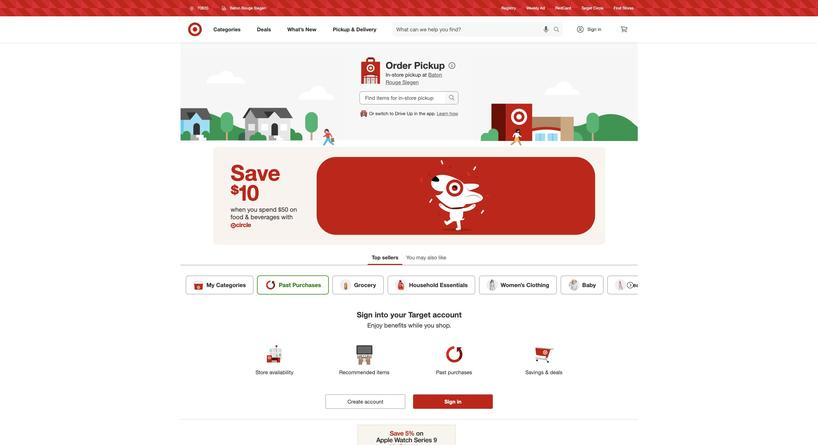 Task type: locate. For each thing, give the bounding box(es) containing it.
savings
[[525, 369, 544, 376]]

like
[[439, 254, 446, 261]]

2 vertical spatial in
[[457, 399, 461, 405]]

app.
[[427, 111, 436, 116]]

0 horizontal spatial pickup
[[333, 26, 350, 33]]

0 horizontal spatial past
[[279, 282, 291, 289]]

1 vertical spatial &
[[245, 213, 249, 221]]

into
[[375, 310, 388, 319]]

in down circle
[[598, 26, 601, 32]]

0 vertical spatial &
[[351, 26, 355, 33]]

the
[[419, 111, 425, 116]]

0 vertical spatial you
[[247, 206, 257, 213]]

0 vertical spatial pickup
[[333, 26, 350, 33]]

1 vertical spatial in
[[414, 111, 418, 116]]

1 horizontal spatial you
[[424, 322, 434, 329]]

siegen down the pickup
[[402, 79, 419, 86]]

0 vertical spatial rouge
[[241, 6, 253, 10]]

account inside sign into your target account enjoy benefits while you shop.
[[432, 310, 461, 319]]

2 vertical spatial sign
[[444, 399, 455, 405]]

past purchases
[[279, 282, 321, 289]]

target up while
[[408, 310, 430, 319]]

0 vertical spatial sign
[[587, 26, 597, 32]]

$50
[[278, 206, 288, 213]]

1 horizontal spatial target
[[582, 6, 592, 11]]

stores
[[622, 6, 634, 11]]

0 horizontal spatial baton
[[230, 6, 240, 10]]

1 horizontal spatial sign in
[[587, 26, 601, 32]]

baby
[[582, 282, 596, 289]]

0 horizontal spatial baton rouge siegen
[[230, 6, 266, 10]]

0 horizontal spatial &
[[245, 213, 249, 221]]

at
[[422, 72, 427, 78]]

1 horizontal spatial &
[[351, 26, 355, 33]]

rouge inside baton rouge siegen
[[386, 79, 401, 86]]

2 horizontal spatial in
[[598, 26, 601, 32]]

spend
[[259, 206, 277, 213]]

account up shop.
[[432, 310, 461, 319]]

past inside button
[[279, 282, 291, 289]]

1 horizontal spatial in
[[457, 399, 461, 405]]

account
[[432, 310, 461, 319], [364, 399, 383, 405]]

past for past purchases
[[436, 369, 446, 376]]

70820
[[197, 6, 208, 10]]

1 horizontal spatial sign
[[444, 399, 455, 405]]

find stores
[[614, 6, 634, 11]]

1 horizontal spatial past
[[436, 369, 446, 376]]

1 vertical spatial sign
[[357, 310, 372, 319]]

baton up categories link
[[230, 6, 240, 10]]

sign down past purchases
[[444, 399, 455, 405]]

target left circle
[[582, 6, 592, 11]]

sellers
[[382, 254, 398, 261]]

deals
[[550, 369, 562, 376]]

store availability
[[255, 369, 293, 376]]

0 horizontal spatial you
[[247, 206, 257, 213]]

or
[[369, 111, 374, 116]]

1 horizontal spatial siegen
[[402, 79, 419, 86]]

sign in down past purchases
[[444, 399, 461, 405]]

when
[[231, 206, 246, 213]]

1 vertical spatial baton
[[428, 72, 442, 78]]

Find items for in-store pickup search field
[[360, 92, 445, 104]]

you right while
[[424, 322, 434, 329]]

1 vertical spatial you
[[424, 322, 434, 329]]

in right up
[[414, 111, 418, 116]]

1 horizontal spatial account
[[432, 310, 461, 319]]

grocery
[[354, 282, 376, 289]]

baton right at
[[428, 72, 442, 78]]

1 vertical spatial rouge
[[386, 79, 401, 86]]

rouge inside dropdown button
[[241, 6, 253, 10]]

sign in inside button
[[444, 399, 461, 405]]

1 vertical spatial categories
[[216, 282, 246, 289]]

0 vertical spatial sign in
[[587, 26, 601, 32]]

order
[[386, 59, 411, 71]]

0 vertical spatial baton rouge siegen
[[230, 6, 266, 10]]

2 vertical spatial &
[[545, 369, 548, 376]]

also
[[428, 254, 437, 261]]

rouge up deals link
[[241, 6, 253, 10]]

1 horizontal spatial pickup
[[414, 59, 445, 71]]

circle
[[593, 6, 603, 11]]

0 horizontal spatial account
[[364, 399, 383, 405]]

past
[[279, 282, 291, 289], [436, 369, 446, 376]]

1 vertical spatial past
[[436, 369, 446, 376]]

baton rouge siegen up deals
[[230, 6, 266, 10]]

1 vertical spatial siegen
[[402, 79, 419, 86]]

& left delivery
[[351, 26, 355, 33]]

& up 'circle'
[[245, 213, 249, 221]]

sign up enjoy
[[357, 310, 372, 319]]

top sellers link
[[368, 251, 402, 265]]

& for savings
[[545, 369, 548, 376]]

1 vertical spatial target
[[408, 310, 430, 319]]

1 horizontal spatial baton rouge siegen
[[386, 72, 442, 86]]

1 vertical spatial pickup
[[414, 59, 445, 71]]

sign down target circle link
[[587, 26, 597, 32]]

sign in down target circle link
[[587, 26, 601, 32]]

categories right my
[[216, 282, 246, 289]]

1 vertical spatial baton rouge siegen
[[386, 72, 442, 86]]

food
[[231, 213, 243, 221]]

in-store pickup at
[[386, 72, 428, 78]]

new
[[305, 26, 317, 33]]

1 vertical spatial sign in
[[444, 399, 461, 405]]

0 vertical spatial baton
[[230, 6, 240, 10]]

women's clothing button
[[479, 276, 557, 295]]

0 vertical spatial account
[[432, 310, 461, 319]]

baton rouge siegen
[[230, 6, 266, 10], [386, 72, 442, 86]]

account right create in the bottom of the page
[[364, 399, 383, 405]]

2 horizontal spatial &
[[545, 369, 548, 376]]

sign inside sign into your target account enjoy benefits while you shop.
[[357, 310, 372, 319]]

categories inside button
[[216, 282, 246, 289]]

1 vertical spatial account
[[364, 399, 383, 405]]

sign in
[[587, 26, 601, 32], [444, 399, 461, 405]]

sign inside button
[[444, 399, 455, 405]]

baton
[[230, 6, 240, 10], [428, 72, 442, 78]]

weekly
[[526, 6, 539, 11]]

deals
[[257, 26, 271, 33]]

pickup
[[333, 26, 350, 33], [414, 59, 445, 71]]

0 vertical spatial past
[[279, 282, 291, 289]]

0 horizontal spatial rouge
[[241, 6, 253, 10]]

0 vertical spatial target
[[582, 6, 592, 11]]

top sellers
[[372, 254, 398, 261]]

0 horizontal spatial sign in
[[444, 399, 461, 405]]

household
[[409, 282, 438, 289]]

in down purchases
[[457, 399, 461, 405]]

pickup up at
[[414, 59, 445, 71]]

create
[[347, 399, 363, 405]]

you right when
[[247, 206, 257, 213]]

up
[[407, 111, 413, 116]]

ad
[[540, 6, 545, 11]]

1 horizontal spatial rouge
[[386, 79, 401, 86]]

top
[[372, 254, 381, 261]]

pickup inside pickup & delivery link
[[333, 26, 350, 33]]

essentials
[[440, 282, 468, 289]]

0 vertical spatial siegen
[[254, 6, 266, 10]]

find
[[614, 6, 621, 11]]

categories down baton rouge siegen dropdown button
[[213, 26, 241, 33]]

1 horizontal spatial baton
[[428, 72, 442, 78]]

pickup left delivery
[[333, 26, 350, 33]]

what's new
[[287, 26, 317, 33]]

my categories
[[206, 282, 246, 289]]

sign in button
[[413, 395, 493, 409]]

0 vertical spatial in
[[598, 26, 601, 32]]

target
[[582, 6, 592, 11], [408, 310, 430, 319]]

enjoy
[[367, 322, 382, 329]]

items
[[377, 369, 389, 376]]

you
[[247, 206, 257, 213], [424, 322, 434, 329]]

siegen up deals
[[254, 6, 266, 10]]

beauty
[[629, 282, 648, 289]]

in inside sign in button
[[457, 399, 461, 405]]

0 horizontal spatial sign
[[357, 310, 372, 319]]

baton rouge siegen down order pickup
[[386, 72, 442, 86]]

siegen inside dropdown button
[[254, 6, 266, 10]]

0 horizontal spatial siegen
[[254, 6, 266, 10]]

redcard link
[[555, 5, 571, 11]]

2 horizontal spatial sign
[[587, 26, 597, 32]]

0 horizontal spatial in
[[414, 111, 418, 116]]

you may also like link
[[402, 251, 450, 265]]

or switch to drive up in the app. learn how
[[369, 111, 458, 116]]

pickup & delivery
[[333, 26, 376, 33]]

you inside sign into your target account enjoy benefits while you shop.
[[424, 322, 434, 329]]

purchases
[[292, 282, 321, 289]]

& left 'deals' on the bottom of the page
[[545, 369, 548, 376]]

sign
[[587, 26, 597, 32], [357, 310, 372, 319], [444, 399, 455, 405]]

& for pickup
[[351, 26, 355, 33]]

0 horizontal spatial target
[[408, 310, 430, 319]]

purchases
[[448, 369, 472, 376]]

switch
[[375, 111, 388, 116]]

rouge down in-
[[386, 79, 401, 86]]

in-
[[386, 72, 392, 78]]



Task type: describe. For each thing, give the bounding box(es) containing it.
target circle link
[[582, 5, 603, 11]]

when you spend $50 on food & beverages with circle
[[231, 206, 297, 229]]

sign into your target account enjoy benefits while you shop.
[[357, 310, 461, 329]]

past for past purchases
[[279, 282, 291, 289]]

save
[[231, 160, 280, 186]]

availability
[[269, 369, 293, 376]]

women's clothing
[[501, 282, 549, 289]]

drive
[[395, 111, 406, 116]]

search
[[550, 27, 566, 33]]

target inside sign into your target account enjoy benefits while you shop.
[[408, 310, 430, 319]]

in inside sign in link
[[598, 26, 601, 32]]

what's
[[287, 26, 304, 33]]

to
[[390, 111, 394, 116]]

clothing
[[526, 282, 549, 289]]

find stores link
[[614, 5, 634, 11]]

women's
[[501, 282, 525, 289]]

savings & deals
[[525, 369, 562, 376]]

you may also like
[[406, 254, 446, 261]]

baton rouge siegen button
[[218, 2, 270, 14]]

beverages
[[251, 213, 280, 221]]

shop.
[[436, 322, 451, 329]]

siegen inside baton rouge siegen
[[402, 79, 419, 86]]

recommended items
[[339, 369, 389, 376]]

& inside when you spend $50 on food & beverages with circle
[[245, 213, 249, 221]]

you inside when you spend $50 on food & beverages with circle
[[247, 206, 257, 213]]

you
[[406, 254, 415, 261]]

create account
[[347, 399, 383, 405]]

while
[[408, 322, 422, 329]]

baton rouge siegen inside dropdown button
[[230, 6, 266, 10]]

baton inside baton rouge siegen
[[428, 72, 442, 78]]

how
[[450, 111, 458, 116]]

sign in link
[[571, 22, 612, 37]]

pickup
[[405, 72, 421, 78]]

on
[[290, 206, 297, 213]]

beauty button
[[607, 276, 656, 295]]

account inside create account button
[[364, 399, 383, 405]]

learn
[[437, 111, 448, 116]]

weekly ad
[[526, 6, 545, 11]]

What can we help you find? suggestions appear below search field
[[392, 22, 555, 37]]

circle
[[236, 221, 251, 229]]

baby button
[[561, 276, 603, 295]]

store
[[255, 369, 268, 376]]

weekly ad link
[[526, 5, 545, 11]]

store
[[392, 72, 404, 78]]

delivery
[[356, 26, 376, 33]]

baton inside dropdown button
[[230, 6, 240, 10]]

registry link
[[501, 5, 516, 11]]

70820 button
[[186, 2, 215, 14]]

with
[[281, 213, 293, 221]]

may
[[416, 254, 426, 261]]

pickup & delivery link
[[327, 22, 385, 37]]

recommended
[[339, 369, 375, 376]]

my categories button
[[186, 276, 253, 295]]

grocery button
[[332, 276, 383, 295]]

create account button
[[325, 395, 405, 409]]

your
[[390, 310, 406, 319]]

benefits
[[384, 322, 406, 329]]

0 vertical spatial categories
[[213, 26, 241, 33]]

learn how button
[[437, 110, 458, 117]]

$10
[[231, 180, 259, 206]]

advertisement region
[[357, 425, 455, 445]]

registry
[[501, 6, 516, 11]]

deals link
[[251, 22, 279, 37]]

household essentials button
[[387, 276, 475, 295]]

my
[[206, 282, 214, 289]]

past purchases button
[[257, 276, 328, 295]]

redcard
[[555, 6, 571, 11]]

target circle
[[582, 6, 603, 11]]

search button
[[550, 22, 566, 38]]

household essentials
[[409, 282, 468, 289]]

order pickup
[[386, 59, 445, 71]]



Task type: vqa. For each thing, say whether or not it's contained in the screenshot.
first 'Clear' from the left
no



